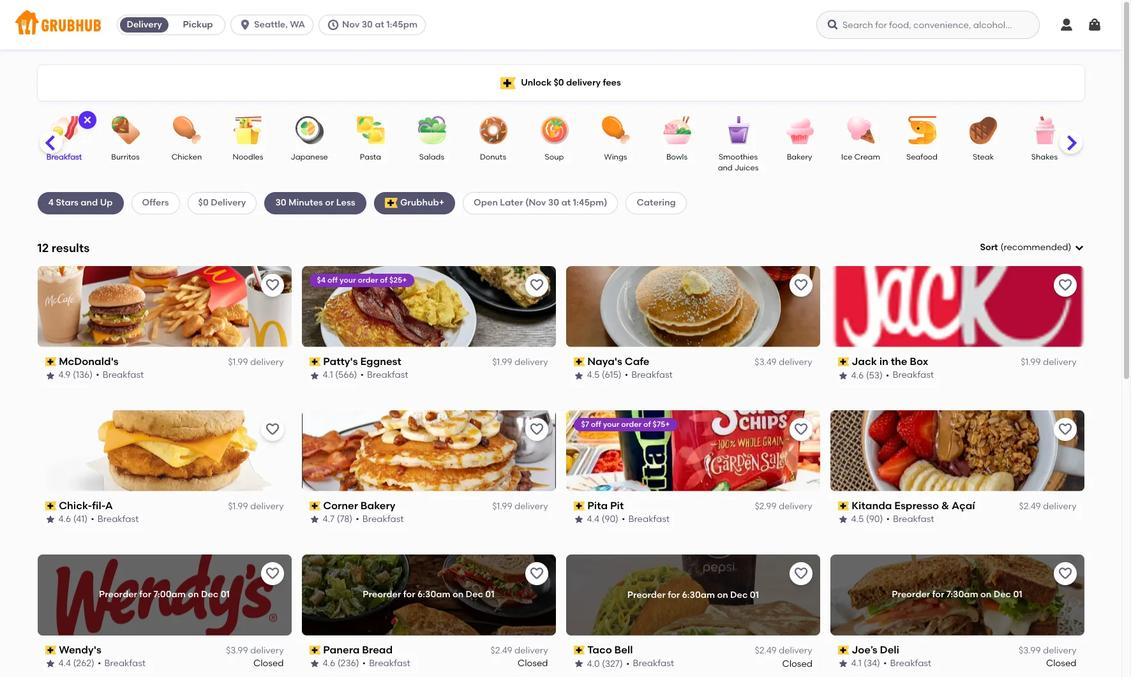 Task type: locate. For each thing, give the bounding box(es) containing it.
offers
[[142, 197, 169, 208]]

(90) down pita pit
[[602, 514, 619, 525]]

svg image left seattle,
[[239, 19, 252, 31]]

subscription pass image for jack in the box
[[838, 358, 849, 367]]

preorder left the 7:00am
[[99, 589, 137, 600]]

3 dec from the left
[[730, 589, 748, 600]]

1 horizontal spatial 30
[[362, 19, 373, 30]]

open
[[474, 197, 498, 208]]

$2.99 delivery
[[755, 501, 812, 512]]

0 vertical spatial of
[[380, 276, 388, 285]]

• breakfast for 4.7 (78)
[[356, 514, 404, 525]]

1 6:30am from the left
[[417, 589, 451, 600]]

star icon image left 4.4 (262)
[[45, 659, 55, 669]]

4.4 for 4.4 (90)
[[587, 514, 599, 525]]

01 for taco
[[750, 589, 759, 600]]

subscription pass image left panera
[[309, 646, 321, 655]]

0 horizontal spatial grubhub plus flag logo image
[[385, 198, 398, 208]]

• breakfast down "a"
[[91, 514, 139, 525]]

preorder for wendy's
[[99, 589, 137, 600]]

1 vertical spatial 4.5
[[851, 514, 864, 525]]

2 $3.99 delivery from the left
[[1019, 645, 1077, 656]]

0 horizontal spatial delivery
[[127, 19, 162, 30]]

seattle,
[[254, 19, 288, 30]]

delivery for patty's eggnest
[[515, 357, 548, 368]]

1 vertical spatial order
[[621, 420, 642, 429]]

espresso
[[895, 500, 939, 512]]

ice cream image
[[839, 116, 883, 144]]

save this restaurant button for chick-fil-a
[[261, 418, 284, 441]]

breakfast down the cafe
[[632, 370, 673, 381]]

açaí
[[952, 500, 975, 512]]

30 minutes or less
[[275, 197, 355, 208]]

• breakfast down corner bakery
[[356, 514, 404, 525]]

order for eggnest
[[358, 276, 378, 285]]

4.1 left (34)
[[851, 658, 862, 669]]

1 vertical spatial 4.6
[[58, 514, 71, 525]]

0 horizontal spatial 4.6
[[58, 514, 71, 525]]

2 dec from the left
[[466, 589, 483, 600]]

star icon image left 4.1 (566) at bottom left
[[309, 371, 320, 381]]

of
[[380, 276, 388, 285], [644, 420, 651, 429]]

1 horizontal spatial (90)
[[866, 514, 883, 525]]

delivery down noodles
[[211, 197, 246, 208]]

2 preorder for 6:30am on dec 01 from the left
[[627, 589, 759, 600]]

4.4
[[587, 514, 599, 525], [58, 658, 71, 669]]

star icon image left 4.5 (615)
[[574, 371, 584, 381]]

3 on from the left
[[717, 589, 728, 600]]

• down bell
[[626, 658, 630, 669]]

wings
[[604, 153, 627, 162]]

svg image left nov
[[327, 19, 340, 31]]

6:30am
[[417, 589, 451, 600], [682, 589, 715, 600]]

1 horizontal spatial 4.5
[[851, 514, 864, 525]]

svg image left burritos image
[[82, 115, 92, 125]]

at left the '1:45pm)'
[[561, 197, 571, 208]]

pickup button
[[171, 15, 225, 35]]

save this restaurant button for panera bread
[[525, 562, 548, 585]]

• down patty's eggnest
[[360, 370, 364, 381]]

30 right nov
[[362, 19, 373, 30]]

soup image
[[532, 116, 577, 144]]

4.5 down the 'naya's'
[[587, 370, 600, 381]]

0 horizontal spatial 4.1
[[323, 370, 333, 381]]

of left $75+
[[644, 420, 651, 429]]

delivery for taco bell
[[779, 645, 812, 656]]

Search for food, convenience, alcohol... search field
[[817, 11, 1040, 39]]

0 vertical spatial off
[[328, 276, 338, 285]]

0 horizontal spatial $3.99
[[226, 645, 248, 656]]

4.6 down panera
[[323, 658, 335, 669]]

0 vertical spatial delivery
[[127, 19, 162, 30]]

off
[[328, 276, 338, 285], [591, 420, 601, 429]]

breakfast down "a"
[[97, 514, 139, 525]]

• right "(136)"
[[96, 370, 99, 381]]

delivery
[[566, 77, 601, 88], [250, 357, 284, 368], [515, 357, 548, 368], [779, 357, 812, 368], [1043, 357, 1077, 368], [250, 501, 284, 512], [515, 501, 548, 512], [779, 501, 812, 512], [1043, 501, 1077, 512], [250, 645, 284, 656], [515, 645, 548, 656], [779, 645, 812, 656], [1043, 645, 1077, 656]]

0 vertical spatial your
[[340, 276, 356, 285]]

30 inside button
[[362, 19, 373, 30]]

$3.99 for wendy's
[[226, 645, 248, 656]]

star icon image left 4.6 (236)
[[309, 659, 320, 669]]

0 vertical spatial bakery
[[787, 153, 812, 162]]

catering
[[637, 197, 676, 208]]

4 01 from the left
[[1013, 589, 1023, 600]]

and inside smoothies and juices
[[718, 164, 733, 173]]

$3.49 delivery
[[755, 357, 812, 368]]

$2.49 for taco bell
[[755, 645, 777, 656]]

• for 4.4 (90)
[[622, 514, 625, 525]]

4.6 for chick-fil-a
[[58, 514, 71, 525]]

delivery button
[[118, 15, 171, 35]]

star icon image left 4.0
[[574, 659, 584, 669]]

star icon image left 4.9
[[45, 371, 55, 381]]

• breakfast down "mcdonald's"
[[96, 370, 144, 381]]

4.4 (262)
[[58, 658, 94, 669]]

breakfast for 4.1 (566)
[[367, 370, 408, 381]]

1 horizontal spatial grubhub plus flag logo image
[[501, 77, 516, 89]]

star icon image left the 4.6 (53)
[[838, 371, 848, 381]]

breakfast for 4.6 (41)
[[97, 514, 139, 525]]

0 vertical spatial 4.6
[[851, 370, 864, 381]]

0 horizontal spatial $2.49 delivery
[[491, 645, 548, 656]]

• for 4.1 (566)
[[360, 370, 364, 381]]

• breakfast
[[96, 370, 144, 381], [360, 370, 408, 381], [625, 370, 673, 381], [886, 370, 934, 381], [91, 514, 139, 525], [356, 514, 404, 525], [622, 514, 670, 525], [886, 514, 934, 525], [98, 658, 146, 669], [362, 658, 410, 669], [626, 658, 674, 669], [884, 658, 932, 669]]

subscription pass image for pita pit
[[574, 502, 585, 511]]

4.4 for 4.4 (262)
[[58, 658, 71, 669]]

4 stars and up
[[48, 197, 113, 208]]

0 horizontal spatial 4.5
[[587, 370, 600, 381]]

subscription pass image left joe's
[[838, 646, 849, 655]]

0 horizontal spatial at
[[375, 19, 384, 30]]

breakfast down "mcdonald's"
[[103, 370, 144, 381]]

preorder for 7:30am on dec 01
[[892, 589, 1023, 600]]

star icon image for 4.4 (90)
[[574, 515, 584, 525]]

1 horizontal spatial bakery
[[787, 153, 812, 162]]

2 $3.99 from the left
[[1019, 645, 1041, 656]]

12 results
[[37, 240, 89, 255]]

grubhub plus flag logo image
[[501, 77, 516, 89], [385, 198, 398, 208]]

$25+
[[389, 276, 407, 285]]

01 for panera
[[485, 589, 495, 600]]

4.6 down "jack"
[[851, 370, 864, 381]]

4 preorder from the left
[[892, 589, 930, 600]]

off for pita
[[591, 420, 601, 429]]

1 for from the left
[[139, 589, 151, 600]]

• breakfast down bread
[[362, 658, 410, 669]]

save this restaurant image for kitanda espresso & açaí
[[1058, 422, 1073, 437]]

svg image inside nov 30 at 1:45pm button
[[327, 19, 340, 31]]

for for panera bread
[[403, 589, 415, 600]]

svg image for seattle, wa
[[239, 19, 252, 31]]

3 closed from the left
[[782, 658, 812, 669]]

bakery down bakery image
[[787, 153, 812, 162]]

joe's deli
[[852, 644, 899, 656]]

0 vertical spatial $0
[[554, 77, 564, 88]]

delivery for panera bread
[[515, 645, 548, 656]]

steak image
[[961, 116, 1006, 144]]

$2.49 for kitanda espresso & açaí
[[1019, 501, 1041, 512]]

• breakfast right (262)
[[98, 658, 146, 669]]

30 right the (nov
[[548, 197, 559, 208]]

4.5
[[587, 370, 600, 381], [851, 514, 864, 525]]

$1.99 delivery for patty's eggnest
[[492, 357, 548, 368]]

3 preorder from the left
[[627, 589, 665, 600]]

1 horizontal spatial and
[[718, 164, 733, 173]]

$75+
[[653, 420, 670, 429]]

$0 right offers
[[198, 197, 209, 208]]

star icon image for 4.9 (136)
[[45, 371, 55, 381]]

30 left minutes
[[275, 197, 286, 208]]

subscription pass image left chick-
[[45, 502, 56, 511]]

0 vertical spatial grubhub plus flag logo image
[[501, 77, 516, 89]]

smoothies and juices image
[[716, 116, 761, 144]]

off right $7
[[591, 420, 601, 429]]

4.5 down kitanda
[[851, 514, 864, 525]]

4 closed from the left
[[1046, 658, 1077, 669]]

2 vertical spatial 4.6
[[323, 658, 335, 669]]

• for 4.5 (90)
[[886, 514, 890, 525]]

subscription pass image left taco
[[574, 646, 585, 655]]

star icon image left 4.6 (41)
[[45, 515, 55, 525]]

delivery for wendy's
[[250, 645, 284, 656]]

2 6:30am from the left
[[682, 589, 715, 600]]

1 vertical spatial grubhub plus flag logo image
[[385, 198, 398, 208]]

juices
[[735, 164, 759, 173]]

save this restaurant image for taco bell
[[793, 566, 809, 581]]

4 on from the left
[[981, 589, 992, 600]]

0 horizontal spatial 4.4
[[58, 658, 71, 669]]

for for joe's deli
[[932, 589, 945, 600]]

4.4 down pita
[[587, 514, 599, 525]]

subscription pass image for corner bakery
[[309, 502, 321, 511]]

0 horizontal spatial off
[[328, 276, 338, 285]]

1 preorder for 6:30am on dec 01 from the left
[[363, 589, 495, 600]]

3 01 from the left
[[750, 589, 759, 600]]

subscription pass image left corner
[[309, 502, 321, 511]]

$2.49 delivery for taco bell
[[755, 645, 812, 656]]

mcdonald's
[[59, 355, 119, 368]]

• right 4.5 (90)
[[886, 514, 890, 525]]

1 vertical spatial off
[[591, 420, 601, 429]]

your for patty's
[[340, 276, 356, 285]]

1 horizontal spatial preorder for 6:30am on dec 01
[[627, 589, 759, 600]]

breakfast down bell
[[633, 658, 674, 669]]

pickup
[[183, 19, 213, 30]]

subscription pass image
[[574, 358, 585, 367], [838, 358, 849, 367], [45, 502, 56, 511], [309, 502, 321, 511]]

• breakfast for 4.6 (236)
[[362, 658, 410, 669]]

(566)
[[335, 370, 357, 381]]

0 vertical spatial 4.5
[[587, 370, 600, 381]]

4.0 (327)
[[587, 658, 623, 669]]

star icon image for 4.6 (236)
[[309, 659, 320, 669]]

$1.99 delivery
[[228, 357, 284, 368], [492, 357, 548, 368], [1021, 357, 1077, 368], [228, 501, 284, 512], [492, 501, 548, 512]]

svg image
[[239, 19, 252, 31], [327, 19, 340, 31], [82, 115, 92, 125]]

0 horizontal spatial $2.49
[[491, 645, 512, 656]]

1 horizontal spatial of
[[644, 420, 651, 429]]

0 vertical spatial 4.1
[[323, 370, 333, 381]]

(90) down kitanda
[[866, 514, 883, 525]]

your right $4
[[340, 276, 356, 285]]

at inside button
[[375, 19, 384, 30]]

$3.99 delivery for joe's deli
[[1019, 645, 1077, 656]]

1 $3.99 from the left
[[226, 645, 248, 656]]

1 horizontal spatial 4.4
[[587, 514, 599, 525]]

2 horizontal spatial svg image
[[327, 19, 340, 31]]

$1.99 for corner bakery
[[492, 501, 512, 512]]

• right (53)
[[886, 370, 890, 381]]

• down pit
[[622, 514, 625, 525]]

breakfast for 4.0 (327)
[[633, 658, 674, 669]]

2 horizontal spatial 4.6
[[851, 370, 864, 381]]

$0 delivery
[[198, 197, 246, 208]]

your for pita
[[603, 420, 620, 429]]

1 vertical spatial your
[[603, 420, 620, 429]]

(262)
[[73, 658, 94, 669]]

• breakfast down the deli at the bottom of the page
[[884, 658, 932, 669]]

preorder up bell
[[627, 589, 665, 600]]

0 vertical spatial order
[[358, 276, 378, 285]]

0 vertical spatial at
[[375, 19, 384, 30]]

save this restaurant button for naya's cafe
[[789, 274, 812, 297]]

save this restaurant image
[[793, 278, 809, 293], [265, 422, 280, 437], [529, 422, 544, 437], [1058, 422, 1073, 437], [793, 566, 809, 581], [1058, 566, 1073, 581]]

4.0
[[587, 658, 600, 669]]

on for panera bread
[[453, 589, 464, 600]]

subscription pass image left "patty's"
[[309, 358, 321, 367]]

4.4 (90)
[[587, 514, 619, 525]]

subscription pass image left "mcdonald's"
[[45, 358, 56, 367]]

bakery
[[787, 153, 812, 162], [361, 500, 395, 512]]

seattle, wa
[[254, 19, 305, 30]]

• breakfast down kitanda espresso & açaí
[[886, 514, 934, 525]]

star icon image left "4.1 (34)"
[[838, 659, 848, 669]]

breakfast down "breakfast" image
[[46, 153, 82, 162]]

7:00am
[[154, 589, 186, 600]]

• right (34)
[[884, 658, 887, 669]]

2 closed from the left
[[518, 658, 548, 669]]

1 horizontal spatial your
[[603, 420, 620, 429]]

6:30am for panera bread
[[417, 589, 451, 600]]

• breakfast down the cafe
[[625, 370, 673, 381]]

1 horizontal spatial order
[[621, 420, 642, 429]]

• breakfast for 4.1 (34)
[[884, 658, 932, 669]]

1 vertical spatial $0
[[198, 197, 209, 208]]

preorder left 7:30am
[[892, 589, 930, 600]]

dec
[[201, 589, 219, 600], [466, 589, 483, 600], [730, 589, 748, 600], [994, 589, 1011, 600]]

save this restaurant image for panera bread
[[529, 566, 544, 581]]

bakery right corner
[[361, 500, 395, 512]]

•
[[96, 370, 99, 381], [360, 370, 364, 381], [625, 370, 628, 381], [886, 370, 890, 381], [91, 514, 94, 525], [356, 514, 359, 525], [622, 514, 625, 525], [886, 514, 890, 525], [98, 658, 101, 669], [362, 658, 366, 669], [626, 658, 630, 669], [884, 658, 887, 669]]

0 horizontal spatial your
[[340, 276, 356, 285]]

subscription pass image left "jack"
[[838, 358, 849, 367]]

• breakfast down box on the bottom right of page
[[886, 370, 934, 381]]

your
[[340, 276, 356, 285], [603, 420, 620, 429]]

0 horizontal spatial order
[[358, 276, 378, 285]]

subscription pass image
[[45, 358, 56, 367], [309, 358, 321, 367], [574, 502, 585, 511], [838, 502, 849, 511], [45, 646, 56, 655], [309, 646, 321, 655], [574, 646, 585, 655], [838, 646, 849, 655]]

subscription pass image left the 'naya's'
[[574, 358, 585, 367]]

1 horizontal spatial off
[[591, 420, 601, 429]]

3 for from the left
[[668, 589, 680, 600]]

0 horizontal spatial $3.99 delivery
[[226, 645, 284, 656]]

(90)
[[602, 514, 619, 525], [866, 514, 883, 525]]

preorder up bread
[[363, 589, 401, 600]]

star icon image
[[45, 371, 55, 381], [309, 371, 320, 381], [574, 371, 584, 381], [838, 371, 848, 381], [45, 515, 55, 525], [309, 515, 320, 525], [574, 515, 584, 525], [838, 515, 848, 525], [45, 659, 55, 669], [309, 659, 320, 669], [574, 659, 584, 669], [838, 659, 848, 669]]

• right (78)
[[356, 514, 359, 525]]

save this restaurant button
[[261, 274, 284, 297], [525, 274, 548, 297], [789, 274, 812, 297], [1054, 274, 1077, 297], [261, 418, 284, 441], [525, 418, 548, 441], [789, 418, 812, 441], [1054, 418, 1077, 441], [261, 562, 284, 585], [525, 562, 548, 585], [789, 562, 812, 585], [1054, 562, 1077, 585]]

• breakfast down pit
[[622, 514, 670, 525]]

$0 right 'unlock'
[[554, 77, 564, 88]]

1 horizontal spatial $0
[[554, 77, 564, 88]]

star icon image left 4.5 (90)
[[838, 515, 848, 525]]

$3.99 delivery
[[226, 645, 284, 656], [1019, 645, 1077, 656]]

on for taco bell
[[717, 589, 728, 600]]

4 dec from the left
[[994, 589, 1011, 600]]

4.4 left (262)
[[58, 658, 71, 669]]

1 horizontal spatial 4.1
[[851, 658, 862, 669]]

breakfast down eggnest
[[367, 370, 408, 381]]

0 horizontal spatial and
[[81, 197, 98, 208]]

preorder for 6:30am on dec 01 for panera bread
[[363, 589, 495, 600]]

breakfast image
[[42, 116, 87, 144]]

chick-fil-a
[[59, 500, 113, 512]]

2 (90) from the left
[[866, 514, 883, 525]]

subscription pass image left pita
[[574, 502, 585, 511]]

for for wendy's
[[139, 589, 151, 600]]

1 vertical spatial bakery
[[361, 500, 395, 512]]

delivery for jack in the box
[[1043, 357, 1077, 368]]

unlock $0 delivery fees
[[521, 77, 621, 88]]

dec for joe's
[[994, 589, 1011, 600]]

• breakfast for 4.6 (41)
[[91, 514, 139, 525]]

2 preorder from the left
[[363, 589, 401, 600]]

seafood image
[[900, 116, 945, 144]]

chicken
[[172, 153, 202, 162]]

1 horizontal spatial delivery
[[211, 197, 246, 208]]

breakfast right (262)
[[104, 658, 146, 669]]

breakfast down bread
[[369, 658, 410, 669]]

1 (90) from the left
[[602, 514, 619, 525]]

• right (262)
[[98, 658, 101, 669]]

0 horizontal spatial preorder for 6:30am on dec 01
[[363, 589, 495, 600]]

1 01 from the left
[[221, 589, 230, 600]]

• for 4.6 (41)
[[91, 514, 94, 525]]

save this restaurant image
[[265, 278, 280, 293], [529, 278, 544, 293], [1058, 278, 1073, 293], [793, 422, 809, 437], [265, 566, 280, 581], [529, 566, 544, 581]]

svg image
[[1059, 17, 1074, 33], [1087, 17, 1103, 33], [827, 19, 840, 31], [1074, 243, 1084, 253]]

delivery left 'pickup'
[[127, 19, 162, 30]]

save this restaurant button for joe's deli
[[1054, 562, 1077, 585]]

delivery for pita pit
[[779, 501, 812, 512]]

breakfast down corner bakery
[[363, 514, 404, 525]]

main navigation navigation
[[0, 0, 1122, 50]]

delivery for kitanda espresso & açaí
[[1043, 501, 1077, 512]]

0 horizontal spatial of
[[380, 276, 388, 285]]

4.6 left (41)
[[58, 514, 71, 525]]

breakfast down the deli at the bottom of the page
[[890, 658, 932, 669]]

grubhub plus flag logo image left 'unlock'
[[501, 77, 516, 89]]

1 on from the left
[[188, 589, 199, 600]]

$3.49
[[755, 357, 777, 368]]

1 vertical spatial at
[[561, 197, 571, 208]]

2 horizontal spatial $2.49
[[1019, 501, 1041, 512]]

4 for from the left
[[932, 589, 945, 600]]

subscription pass image for mcdonald's
[[45, 358, 56, 367]]

1 vertical spatial of
[[644, 420, 651, 429]]

$2.49 delivery for kitanda espresso & açaí
[[1019, 501, 1077, 512]]

0 vertical spatial 4.4
[[587, 514, 599, 525]]

• breakfast down bell
[[626, 658, 674, 669]]

naya's cafe logo image
[[566, 266, 820, 347]]

2 01 from the left
[[485, 589, 495, 600]]

0 vertical spatial and
[[718, 164, 733, 173]]

1 $3.99 delivery from the left
[[226, 645, 284, 656]]

star icon image left 4.4 (90) at right bottom
[[574, 515, 584, 525]]

order left $75+
[[621, 420, 642, 429]]

7:30am
[[947, 589, 979, 600]]

off right $4
[[328, 276, 338, 285]]

and left up
[[81, 197, 98, 208]]

4.5 for naya's cafe
[[587, 370, 600, 381]]

chick-fil-a logo image
[[37, 410, 291, 491]]

save this restaurant button for corner bakery
[[525, 418, 548, 441]]

salads image
[[410, 116, 454, 144]]

breakfast right 4.4 (90) at right bottom
[[629, 514, 670, 525]]

4.9 (136)
[[58, 370, 93, 381]]

open later (nov 30 at 1:45pm)
[[474, 197, 607, 208]]

01
[[221, 589, 230, 600], [485, 589, 495, 600], [750, 589, 759, 600], [1013, 589, 1023, 600]]

1 horizontal spatial 6:30am
[[682, 589, 715, 600]]

seattle, wa button
[[231, 15, 319, 35]]

patty's
[[323, 355, 358, 368]]

subscription pass image for kitanda espresso & açaí
[[838, 502, 849, 511]]

star icon image left 4.7
[[309, 515, 320, 525]]

$1.99 delivery for jack in the box
[[1021, 357, 1077, 368]]

4.1 (34)
[[851, 658, 880, 669]]

1 horizontal spatial svg image
[[239, 19, 252, 31]]

naya's cafe
[[587, 355, 650, 368]]

results
[[52, 240, 89, 255]]

• right '(615)'
[[625, 370, 628, 381]]

1 horizontal spatial $2.49 delivery
[[755, 645, 812, 656]]

and down smoothies
[[718, 164, 733, 173]]

order left $25+
[[358, 276, 378, 285]]

• breakfast down eggnest
[[360, 370, 408, 381]]

grubhub plus flag logo image left grubhub+
[[385, 198, 398, 208]]

cafe
[[625, 355, 650, 368]]

breakfast down kitanda espresso & açaí
[[893, 514, 934, 525]]

svg image inside the seattle, wa button
[[239, 19, 252, 31]]

1 preorder from the left
[[99, 589, 137, 600]]

1 horizontal spatial $3.99
[[1019, 645, 1041, 656]]

$2.49 delivery for panera bread
[[491, 645, 548, 656]]

1 horizontal spatial $2.49
[[755, 645, 777, 656]]

None field
[[980, 241, 1084, 254]]

breakfast down box on the bottom right of page
[[893, 370, 934, 381]]

bowls
[[666, 153, 688, 162]]

patty's eggnest logo image
[[302, 266, 556, 347]]

4.1 left the (566)
[[323, 370, 333, 381]]

2 on from the left
[[453, 589, 464, 600]]

• breakfast for 4.1 (566)
[[360, 370, 408, 381]]

save this restaurant image for naya's cafe
[[793, 278, 809, 293]]

jack in the box logo image
[[830, 266, 1084, 347]]

2 horizontal spatial $2.49 delivery
[[1019, 501, 1077, 512]]

1 horizontal spatial $3.99 delivery
[[1019, 645, 1077, 656]]

• right (41)
[[91, 514, 94, 525]]

of left $25+
[[380, 276, 388, 285]]

0 horizontal spatial (90)
[[602, 514, 619, 525]]

steak
[[973, 153, 994, 162]]

star icon image for 4.4 (262)
[[45, 659, 55, 669]]

breakfast
[[46, 153, 82, 162], [103, 370, 144, 381], [367, 370, 408, 381], [632, 370, 673, 381], [893, 370, 934, 381], [97, 514, 139, 525], [363, 514, 404, 525], [629, 514, 670, 525], [893, 514, 934, 525], [104, 658, 146, 669], [369, 658, 410, 669], [633, 658, 674, 669], [890, 658, 932, 669]]

your right $7
[[603, 420, 620, 429]]

1 vertical spatial 4.4
[[58, 658, 71, 669]]

2 for from the left
[[403, 589, 415, 600]]

1 horizontal spatial at
[[561, 197, 571, 208]]

1 vertical spatial 4.1
[[851, 658, 862, 669]]

• for 4.4 (262)
[[98, 658, 101, 669]]

0 horizontal spatial 6:30am
[[417, 589, 451, 600]]

$2.49 for panera bread
[[491, 645, 512, 656]]

at left 1:45pm
[[375, 19, 384, 30]]

4.6 (236)
[[323, 658, 359, 669]]

subscription pass image left kitanda
[[838, 502, 849, 511]]



Task type: describe. For each thing, give the bounding box(es) containing it.
japanese
[[291, 153, 328, 162]]

subscription pass image for wendy's
[[45, 646, 56, 655]]

dec for panera
[[466, 589, 483, 600]]

bell
[[615, 644, 633, 656]]

(327)
[[602, 658, 623, 669]]

subscription pass image for chick-fil-a
[[45, 502, 56, 511]]

(90) for kitanda
[[866, 514, 883, 525]]

cream
[[854, 153, 880, 162]]

breakfast for 4.6 (236)
[[369, 658, 410, 669]]

kitanda espresso & açaí
[[852, 500, 975, 512]]

pita
[[587, 500, 608, 512]]

• for 4.5 (615)
[[625, 370, 628, 381]]

up
[[100, 197, 113, 208]]

pita pit
[[587, 500, 624, 512]]

$1.99 delivery for corner bakery
[[492, 501, 548, 512]]

delivery for chick-fil-a
[[250, 501, 284, 512]]

• breakfast for 4.5 (615)
[[625, 370, 673, 381]]

star icon image for 4.1 (34)
[[838, 659, 848, 669]]

kitanda
[[852, 500, 892, 512]]

2 horizontal spatial 30
[[548, 197, 559, 208]]

1 horizontal spatial 4.6
[[323, 658, 335, 669]]

1:45pm)
[[573, 197, 607, 208]]

4.1 for 4.1 (566)
[[323, 370, 333, 381]]

preorder for 7:00am on dec 01
[[99, 589, 230, 600]]

subscription pass image for naya's cafe
[[574, 358, 585, 367]]

save this restaurant button for jack in the box
[[1054, 274, 1077, 297]]

12
[[37, 240, 49, 255]]

bread
[[362, 644, 393, 656]]

breakfast for 4.1 (34)
[[890, 658, 932, 669]]

shakes
[[1032, 153, 1058, 162]]

star icon image for 4.1 (566)
[[309, 371, 320, 381]]

• breakfast for 4.5 (90)
[[886, 514, 934, 525]]

pasta image
[[348, 116, 393, 144]]

grubhub plus flag logo image for unlock $0 delivery fees
[[501, 77, 516, 89]]

sort
[[980, 242, 998, 253]]

star icon image for 4.6 (53)
[[838, 371, 848, 381]]

pasta
[[360, 153, 381, 162]]

6:30am for taco bell
[[682, 589, 715, 600]]

wings image
[[593, 116, 638, 144]]

ice
[[841, 153, 853, 162]]

star icon image for 4.7 (78)
[[309, 515, 320, 525]]

svg image for nov 30 at 1:45pm
[[327, 19, 340, 31]]

1 vertical spatial delivery
[[211, 197, 246, 208]]

$2.99
[[755, 501, 777, 512]]

subscription pass image for panera bread
[[309, 646, 321, 655]]

soup
[[545, 153, 564, 162]]

closed for joe's
[[1046, 658, 1077, 669]]

taco
[[587, 644, 612, 656]]

nov 30 at 1:45pm button
[[319, 15, 431, 35]]

$4 off your order of $25+
[[317, 276, 407, 285]]

smoothies and juices
[[718, 153, 759, 173]]

• breakfast for 4.4 (90)
[[622, 514, 670, 525]]

mcdonald's logo image
[[37, 266, 291, 347]]

preorder for joe's deli
[[892, 589, 930, 600]]

chick-
[[59, 500, 92, 512]]

breakfast for 4.5 (90)
[[893, 514, 934, 525]]

order for pit
[[621, 420, 642, 429]]

4
[[48, 197, 54, 208]]

(53)
[[866, 370, 883, 381]]

breakfast for 4.6 (53)
[[893, 370, 934, 381]]

burritos
[[111, 153, 140, 162]]

4.6 (53)
[[851, 370, 883, 381]]

)
[[1068, 242, 1072, 253]]

kitanda espresso & açaí logo image
[[830, 410, 1084, 491]]

japanese image
[[287, 116, 332, 144]]

4.7 (78)
[[323, 514, 353, 525]]

$1.99 for jack in the box
[[1021, 357, 1041, 368]]

$1.99 for patty's eggnest
[[492, 357, 512, 368]]

$4
[[317, 276, 326, 285]]

save this restaurant image for mcdonald's
[[265, 278, 280, 293]]

less
[[336, 197, 355, 208]]

pita pit logo image
[[566, 410, 820, 491]]

save this restaurant image for joe's deli
[[1058, 566, 1073, 581]]

none field containing sort
[[980, 241, 1084, 254]]

save this restaurant image for corner bakery
[[529, 422, 544, 437]]

unlock
[[521, 77, 552, 88]]

0 horizontal spatial $0
[[198, 197, 209, 208]]

off for patty's
[[328, 276, 338, 285]]

save this restaurant image for wendy's
[[265, 566, 280, 581]]

patty's eggnest
[[323, 355, 401, 368]]

deli
[[880, 644, 899, 656]]

donuts image
[[471, 116, 516, 144]]

nov 30 at 1:45pm
[[342, 19, 418, 30]]

svg image inside field
[[1074, 243, 1084, 253]]

fees
[[603, 77, 621, 88]]

grubhub plus flag logo image for grubhub+
[[385, 198, 398, 208]]

jack
[[852, 355, 877, 368]]

• for 4.0 (327)
[[626, 658, 630, 669]]

delivery inside delivery button
[[127, 19, 162, 30]]

subscription pass image for patty's eggnest
[[309, 358, 321, 367]]

nov
[[342, 19, 360, 30]]

&
[[942, 500, 949, 512]]

0 horizontal spatial bakery
[[361, 500, 395, 512]]

(136)
[[73, 370, 93, 381]]

1:45pm
[[386, 19, 418, 30]]

• for 4.1 (34)
[[884, 658, 887, 669]]

subscription pass image for joe's deli
[[838, 646, 849, 655]]

breakfast for 4.9 (136)
[[103, 370, 144, 381]]

the
[[891, 355, 907, 368]]

chicken image
[[164, 116, 209, 144]]

in
[[880, 355, 889, 368]]

bowls image
[[655, 116, 699, 144]]

0 horizontal spatial svg image
[[82, 115, 92, 125]]

jack in the box
[[852, 355, 928, 368]]

fil-
[[92, 500, 105, 512]]

shakes image
[[1022, 116, 1067, 144]]

• breakfast for 4.0 (327)
[[626, 658, 674, 669]]

save this restaurant button for taco bell
[[789, 562, 812, 585]]

panera
[[323, 644, 360, 656]]

4.7
[[323, 514, 335, 525]]

$3.99 for joe's deli
[[1019, 645, 1041, 656]]

a
[[105, 500, 113, 512]]

on for joe's deli
[[981, 589, 992, 600]]

donuts
[[480, 153, 506, 162]]

star icon image for 4.5 (615)
[[574, 371, 584, 381]]

save this restaurant image for jack in the box
[[1058, 278, 1073, 293]]

0 horizontal spatial 30
[[275, 197, 286, 208]]

(34)
[[864, 658, 880, 669]]

(236)
[[337, 658, 359, 669]]

seafood
[[907, 153, 938, 162]]

of for patty's eggnest
[[380, 276, 388, 285]]

of for pita pit
[[644, 420, 651, 429]]

pit
[[610, 500, 624, 512]]

delivery for naya's cafe
[[779, 357, 812, 368]]

• breakfast for 4.6 (53)
[[886, 370, 934, 381]]

breakfast for 4.4 (90)
[[629, 514, 670, 525]]

wa
[[290, 19, 305, 30]]

1 closed from the left
[[253, 658, 284, 669]]

sort ( recommended )
[[980, 242, 1072, 253]]

(78)
[[337, 514, 353, 525]]

preorder for taco bell
[[627, 589, 665, 600]]

• for 4.6 (53)
[[886, 370, 890, 381]]

corner bakery logo image
[[302, 410, 556, 491]]

4.6 for jack in the box
[[851, 370, 864, 381]]

• breakfast for 4.9 (136)
[[96, 370, 144, 381]]

1 dec from the left
[[201, 589, 219, 600]]

• breakfast for 4.4 (262)
[[98, 658, 146, 669]]

star icon image for 4.5 (90)
[[838, 515, 848, 525]]

bakery image
[[777, 116, 822, 144]]

salads
[[419, 153, 444, 162]]

corner
[[323, 500, 358, 512]]

joe's
[[852, 644, 878, 656]]

dec for taco
[[730, 589, 748, 600]]

save this restaurant button for mcdonald's
[[261, 274, 284, 297]]

burritos image
[[103, 116, 148, 144]]

4.5 (90)
[[851, 514, 883, 525]]

(90) for pita
[[602, 514, 619, 525]]

eggnest
[[360, 355, 401, 368]]

$7
[[581, 420, 589, 429]]

ice cream
[[841, 153, 880, 162]]

panera bread
[[323, 644, 393, 656]]

1 vertical spatial and
[[81, 197, 98, 208]]

• for 4.6 (236)
[[362, 658, 366, 669]]

star icon image for 4.0 (327)
[[574, 659, 584, 669]]

subscription pass image for taco bell
[[574, 646, 585, 655]]

4.6 (41)
[[58, 514, 88, 525]]

save this restaurant button for kitanda espresso & açaí
[[1054, 418, 1077, 441]]

noodles image
[[226, 116, 270, 144]]

• for 4.7 (78)
[[356, 514, 359, 525]]

4.9
[[58, 370, 71, 381]]

for for taco bell
[[668, 589, 680, 600]]

closed for panera
[[518, 658, 548, 669]]

taco bell
[[587, 644, 633, 656]]

wendy's
[[59, 644, 101, 656]]

preorder for 6:30am on dec 01 for taco bell
[[627, 589, 759, 600]]

smoothies
[[719, 153, 758, 162]]

(41)
[[73, 514, 88, 525]]



Task type: vqa. For each thing, say whether or not it's contained in the screenshot.
4.7 (78)
yes



